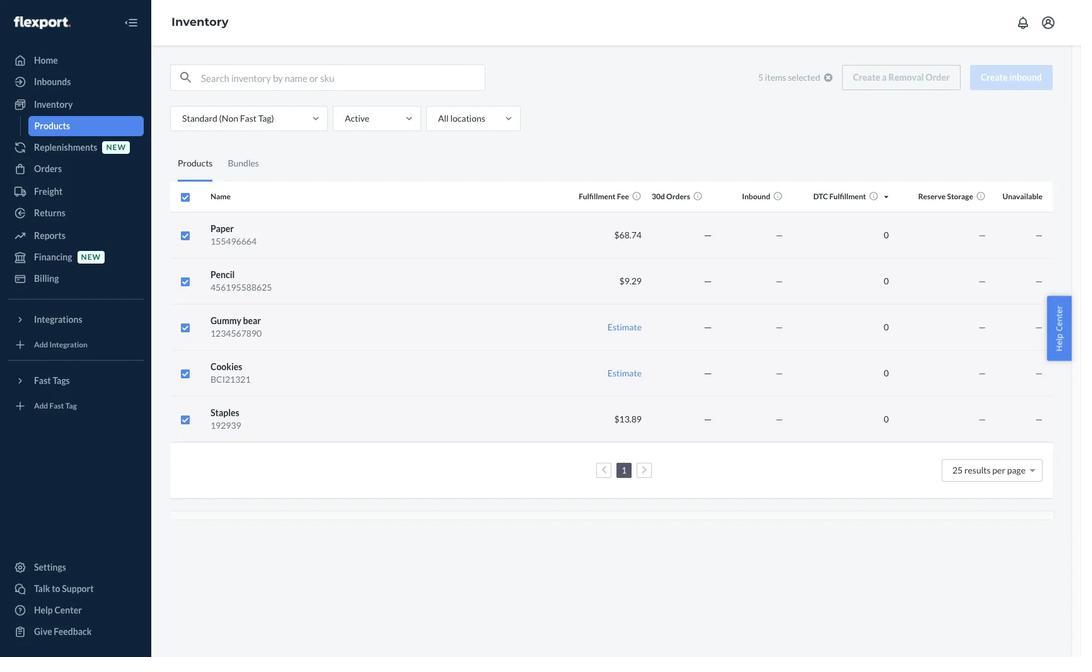 Task type: locate. For each thing, give the bounding box(es) containing it.
reserve storage
[[919, 192, 974, 201]]

1 0 from the top
[[884, 229, 889, 240]]

open notifications image
[[1016, 15, 1031, 30]]

open account menu image
[[1041, 15, 1056, 30]]

orders right 30d
[[667, 192, 691, 201]]

financing
[[34, 252, 72, 262]]

1 vertical spatial new
[[81, 253, 101, 262]]

0 vertical spatial help
[[1054, 334, 1065, 351]]

2 estimate link from the top
[[608, 367, 642, 378]]

1 vertical spatial estimate link
[[608, 367, 642, 378]]

― for $68.74
[[704, 229, 713, 240]]

0 for $9.29
[[884, 275, 889, 286]]

estimate link
[[608, 321, 642, 332], [608, 367, 642, 378]]

0 vertical spatial new
[[106, 143, 126, 152]]

estimate link up $13.89
[[608, 367, 642, 378]]

times circle image
[[824, 73, 833, 82]]

1 vertical spatial estimate
[[608, 367, 642, 378]]

1 horizontal spatial fulfillment
[[830, 192, 866, 201]]

products up the replenishments
[[34, 120, 70, 131]]

billing
[[34, 273, 59, 284]]

0 horizontal spatial orders
[[34, 163, 62, 174]]

2 ― from the top
[[704, 275, 713, 286]]

—
[[776, 229, 783, 240], [979, 229, 986, 240], [1036, 229, 1043, 240], [776, 275, 783, 286], [979, 275, 986, 286], [1036, 275, 1043, 286], [776, 321, 783, 332], [979, 321, 986, 332], [1036, 321, 1043, 332], [776, 367, 783, 378], [979, 367, 986, 378], [1036, 367, 1043, 378], [776, 413, 783, 424], [979, 413, 986, 424], [1036, 413, 1043, 424]]

add
[[34, 340, 48, 350], [34, 401, 48, 411]]

check square image left staples
[[180, 415, 190, 425]]

estimate down $9.29
[[608, 321, 642, 332]]

estimate
[[608, 321, 642, 332], [608, 367, 642, 378]]

add down fast tags on the bottom left of page
[[34, 401, 48, 411]]

0 horizontal spatial center
[[55, 605, 82, 615]]

billing link
[[8, 269, 144, 289]]

inventory link
[[172, 15, 229, 29], [8, 95, 144, 115]]

check square image left name
[[180, 192, 190, 202]]

check square image for $68.74
[[180, 231, 190, 241]]

inventory
[[172, 15, 229, 29], [34, 99, 73, 110]]

fast
[[240, 113, 257, 124], [34, 375, 51, 386], [50, 401, 64, 411]]

returns link
[[8, 203, 144, 223]]

0 horizontal spatial new
[[81, 253, 101, 262]]

0 vertical spatial check square image
[[180, 192, 190, 202]]

1 vertical spatial center
[[55, 605, 82, 615]]

1 horizontal spatial help
[[1054, 334, 1065, 351]]

1 vertical spatial fast
[[34, 375, 51, 386]]

fast left tags
[[34, 375, 51, 386]]

0 horizontal spatial products
[[34, 120, 70, 131]]

2 0 from the top
[[884, 275, 889, 286]]

456195588625
[[211, 282, 272, 292]]

0 vertical spatial center
[[1054, 306, 1065, 331]]

2 check square image from the top
[[180, 231, 190, 241]]

1 horizontal spatial inventory
[[172, 15, 229, 29]]

0 vertical spatial inventory
[[172, 15, 229, 29]]

inbounds
[[34, 76, 71, 87]]

integrations
[[34, 314, 82, 325]]

155496664
[[211, 236, 257, 246]]

returns
[[34, 207, 65, 218]]

1 horizontal spatial orders
[[667, 192, 691, 201]]

help center button
[[1048, 296, 1072, 361]]

0 vertical spatial add
[[34, 340, 48, 350]]

estimate up $13.89
[[608, 367, 642, 378]]

192939
[[211, 420, 241, 430]]

0 vertical spatial inventory link
[[172, 15, 229, 29]]

2 vertical spatial fast
[[50, 401, 64, 411]]

bear
[[243, 315, 261, 326]]

all
[[438, 113, 449, 124]]

1 horizontal spatial help center
[[1054, 306, 1065, 351]]

5 ― from the top
[[704, 413, 713, 424]]

fast left tag
[[50, 401, 64, 411]]

0 horizontal spatial inventory
[[34, 99, 73, 110]]

new down reports link
[[81, 253, 101, 262]]

1 horizontal spatial inventory link
[[172, 15, 229, 29]]

1 estimate link from the top
[[608, 321, 642, 332]]

Search inventory by name or sku text field
[[201, 65, 485, 90]]

1 add from the top
[[34, 340, 48, 350]]

orders up "freight"
[[34, 163, 62, 174]]

4 check square image from the top
[[180, 415, 190, 425]]

new
[[106, 143, 126, 152], [81, 253, 101, 262]]

2 check square image from the top
[[180, 323, 190, 333]]

create inbound
[[981, 72, 1042, 83]]

flexport logo image
[[14, 16, 71, 29]]

1 horizontal spatial new
[[106, 143, 126, 152]]

1 vertical spatial inventory link
[[8, 95, 144, 115]]

check square image
[[180, 277, 190, 287], [180, 323, 190, 333], [180, 369, 190, 379], [180, 415, 190, 425]]

tags
[[53, 375, 70, 386]]

―
[[704, 229, 713, 240], [704, 275, 713, 286], [704, 321, 713, 332], [704, 367, 713, 378], [704, 413, 713, 424]]

1 check square image from the top
[[180, 192, 190, 202]]

new down "products" link
[[106, 143, 126, 152]]

staples 192939
[[211, 407, 241, 430]]

1 check square image from the top
[[180, 277, 190, 287]]

1234567890
[[211, 328, 262, 338]]

2 estimate from the top
[[608, 367, 642, 378]]

help center
[[1054, 306, 1065, 351], [34, 605, 82, 615]]

fulfillment right dtc at top right
[[830, 192, 866, 201]]

gummy
[[211, 315, 241, 326]]

1 vertical spatial orders
[[667, 192, 691, 201]]

tag)
[[258, 113, 274, 124]]

add left integration at the bottom left
[[34, 340, 48, 350]]

inbounds link
[[8, 72, 144, 92]]

1 vertical spatial add
[[34, 401, 48, 411]]

paper 155496664
[[211, 223, 257, 246]]

0 for $13.89
[[884, 413, 889, 424]]

inbound
[[742, 192, 771, 201]]

0 vertical spatial help center
[[1054, 306, 1065, 351]]

estimate link down $9.29
[[608, 321, 642, 332]]

1 horizontal spatial products
[[178, 157, 213, 168]]

fulfillment left 'fee'
[[579, 192, 616, 201]]

talk to support button
[[8, 579, 144, 599]]

active
[[345, 113, 370, 124]]

add for add integration
[[34, 340, 48, 350]]

$9.29
[[620, 275, 642, 286]]

bundles
[[228, 157, 259, 168]]

1 vertical spatial inventory
[[34, 99, 73, 110]]

1 horizontal spatial center
[[1054, 306, 1065, 331]]

estimate link for 1234567890
[[608, 321, 642, 332]]

new for replenishments
[[106, 143, 126, 152]]

give
[[34, 626, 52, 637]]

0 vertical spatial estimate
[[608, 321, 642, 332]]

1 vertical spatial help center
[[34, 605, 82, 615]]

check square image left pencil
[[180, 277, 190, 287]]

0
[[884, 229, 889, 240], [884, 275, 889, 286], [884, 321, 889, 332], [884, 367, 889, 378], [884, 413, 889, 424]]

orders
[[34, 163, 62, 174], [667, 192, 691, 201]]

cookies
[[211, 361, 242, 372]]

check square image
[[180, 192, 190, 202], [180, 231, 190, 241]]

check square image left gummy
[[180, 323, 190, 333]]

help
[[1054, 334, 1065, 351], [34, 605, 53, 615]]

0 horizontal spatial help center
[[34, 605, 82, 615]]

3 check square image from the top
[[180, 369, 190, 379]]

2 fulfillment from the left
[[830, 192, 866, 201]]

2 add from the top
[[34, 401, 48, 411]]

freight
[[34, 186, 62, 197]]

1 vertical spatial check square image
[[180, 231, 190, 241]]

fulfillment
[[579, 192, 616, 201], [830, 192, 866, 201]]

check square image left cookies
[[180, 369, 190, 379]]

center
[[1054, 306, 1065, 331], [55, 605, 82, 615]]

reports link
[[8, 226, 144, 246]]

0 for $68.74
[[884, 229, 889, 240]]

per
[[993, 464, 1006, 475]]

check square image left paper
[[180, 231, 190, 241]]

standard (non fast tag)
[[182, 113, 274, 124]]

fast left tag)
[[240, 113, 257, 124]]

1 ― from the top
[[704, 229, 713, 240]]

0 vertical spatial estimate link
[[608, 321, 642, 332]]

1 vertical spatial products
[[178, 157, 213, 168]]

products up name
[[178, 157, 213, 168]]

$13.89
[[614, 413, 642, 424]]

home
[[34, 55, 58, 66]]

5 0 from the top
[[884, 413, 889, 424]]

pencil 456195588625
[[211, 269, 272, 292]]

1 estimate from the top
[[608, 321, 642, 332]]

0 horizontal spatial help
[[34, 605, 53, 615]]

page
[[1008, 464, 1026, 475]]

products
[[34, 120, 70, 131], [178, 157, 213, 168]]

5
[[758, 72, 764, 83]]

1 link
[[619, 464, 629, 475]]

(non
[[219, 113, 238, 124]]

reserve
[[919, 192, 946, 201]]

0 horizontal spatial fulfillment
[[579, 192, 616, 201]]



Task type: vqa. For each thing, say whether or not it's contained in the screenshot.
(all's the tracking
no



Task type: describe. For each thing, give the bounding box(es) containing it.
results
[[965, 464, 991, 475]]

fast tags
[[34, 375, 70, 386]]

help center inside button
[[1054, 306, 1065, 351]]

fast inside dropdown button
[[34, 375, 51, 386]]

0 horizontal spatial inventory link
[[8, 95, 144, 115]]

― for $13.89
[[704, 413, 713, 424]]

chevron left image
[[601, 466, 607, 474]]

settings link
[[8, 557, 144, 578]]

give feedback button
[[8, 622, 144, 642]]

0 vertical spatial orders
[[34, 163, 62, 174]]

help inside button
[[1054, 334, 1065, 351]]

staples
[[211, 407, 239, 418]]

bci21321
[[211, 374, 251, 384]]

estimate link for bci21321
[[608, 367, 642, 378]]

fast tags button
[[8, 371, 144, 391]]

orders link
[[8, 159, 144, 179]]

selected
[[788, 72, 821, 83]]

all locations
[[438, 113, 485, 124]]

check square image for fulfillment fee
[[180, 192, 190, 202]]

1 vertical spatial help
[[34, 605, 53, 615]]

chevron right image
[[642, 466, 647, 474]]

unavailable
[[1003, 192, 1043, 201]]

4 0 from the top
[[884, 367, 889, 378]]

feedback
[[54, 626, 92, 637]]

add for add fast tag
[[34, 401, 48, 411]]

add integration link
[[8, 335, 144, 355]]

25 results per page option
[[953, 464, 1026, 475]]

storage
[[947, 192, 974, 201]]

add integration
[[34, 340, 88, 350]]

check square image for 456195588625
[[180, 277, 190, 287]]

support
[[62, 583, 94, 594]]

fulfillment fee
[[579, 192, 629, 201]]

give feedback
[[34, 626, 92, 637]]

check square image for 1234567890
[[180, 323, 190, 333]]

inbound
[[1010, 72, 1042, 83]]

dtc
[[814, 192, 828, 201]]

freight link
[[8, 182, 144, 202]]

standard
[[182, 113, 218, 124]]

estimate for bci21321
[[608, 367, 642, 378]]

center inside button
[[1054, 306, 1065, 331]]

cookies bci21321
[[211, 361, 251, 384]]

locations
[[451, 113, 485, 124]]

3 0 from the top
[[884, 321, 889, 332]]

tag
[[65, 401, 77, 411]]

25
[[953, 464, 963, 475]]

fee
[[617, 192, 629, 201]]

add fast tag link
[[8, 396, 144, 416]]

help center link
[[8, 600, 144, 621]]

create inbound button
[[970, 65, 1053, 90]]

4 ― from the top
[[704, 367, 713, 378]]

add fast tag
[[34, 401, 77, 411]]

to
[[52, 583, 60, 594]]

products link
[[28, 116, 144, 136]]

25 results per page
[[953, 464, 1026, 475]]

new for financing
[[81, 253, 101, 262]]

30d
[[652, 192, 665, 201]]

integration
[[50, 340, 88, 350]]

gummy bear 1234567890
[[211, 315, 262, 338]]

integrations button
[[8, 310, 144, 330]]

settings
[[34, 562, 66, 573]]

check square image for bci21321
[[180, 369, 190, 379]]

1
[[622, 464, 627, 475]]

home link
[[8, 50, 144, 71]]

create
[[981, 72, 1008, 83]]

reports
[[34, 230, 65, 241]]

0 vertical spatial products
[[34, 120, 70, 131]]

estimate for 1234567890
[[608, 321, 642, 332]]

talk to support
[[34, 583, 94, 594]]

$68.74
[[614, 229, 642, 240]]

check square image for 192939
[[180, 415, 190, 425]]

― for $9.29
[[704, 275, 713, 286]]

dtc fulfillment
[[814, 192, 866, 201]]

1 fulfillment from the left
[[579, 192, 616, 201]]

name
[[211, 192, 231, 201]]

paper
[[211, 223, 234, 234]]

5 items selected
[[758, 72, 821, 83]]

close navigation image
[[124, 15, 139, 30]]

pencil
[[211, 269, 235, 280]]

replenishments
[[34, 142, 97, 153]]

talk
[[34, 583, 50, 594]]

3 ― from the top
[[704, 321, 713, 332]]

30d orders
[[652, 192, 691, 201]]

items
[[765, 72, 787, 83]]

0 vertical spatial fast
[[240, 113, 257, 124]]



